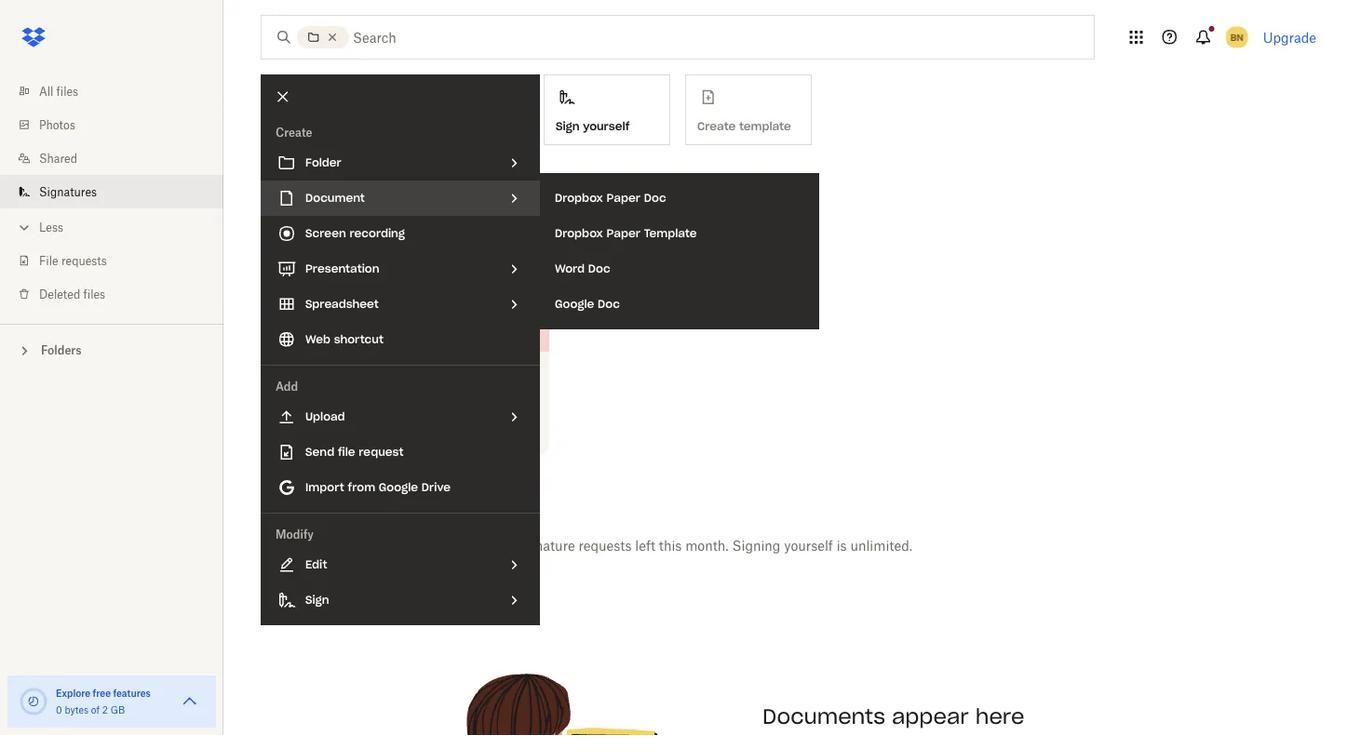 Task type: describe. For each thing, give the bounding box(es) containing it.
all files
[[39, 84, 78, 98]]

always
[[443, 366, 479, 380]]

create your signature so you're always ready to sign.
[[276, 366, 525, 399]]

menu containing folder
[[261, 75, 540, 626]]

photos link
[[15, 108, 224, 142]]

document
[[305, 191, 365, 205]]

started
[[287, 160, 331, 176]]

web
[[305, 332, 331, 347]]

0 horizontal spatial requests
[[61, 254, 107, 268]]

documents appear here
[[763, 704, 1025, 730]]

word
[[555, 262, 585, 276]]

sign yourself button
[[544, 75, 671, 145]]

tab list containing documents
[[261, 524, 1309, 569]]

1 horizontal spatial signatures
[[261, 495, 352, 516]]

free
[[93, 688, 111, 699]]

dropbox paper template
[[555, 226, 697, 241]]

of inside tab list
[[490, 538, 502, 554]]

dropbox paper doc
[[555, 191, 666, 205]]

recording
[[350, 226, 405, 241]]

folders button
[[0, 336, 224, 364]]

list containing all files
[[0, 63, 224, 324]]

folder menu item
[[261, 145, 540, 181]]

requests inside tab list
[[579, 538, 632, 554]]

file requests link
[[15, 244, 224, 278]]

import from google drive menu item
[[261, 470, 540, 506]]

import from google drive
[[305, 481, 451, 495]]

menu containing dropbox paper doc
[[540, 173, 820, 330]]

bytes
[[65, 704, 89, 716]]

upload
[[305, 410, 345, 424]]

files for all files
[[56, 84, 78, 98]]

files for deleted files
[[83, 287, 105, 301]]

this
[[659, 538, 682, 554]]

signatures link
[[15, 175, 224, 209]]

quota usage element
[[19, 687, 48, 717]]

edit menu item
[[261, 548, 540, 583]]

1 horizontal spatial google
[[555, 297, 594, 312]]

import
[[305, 481, 344, 495]]

2
[[102, 704, 108, 716]]

document menu item
[[261, 181, 540, 216]]

get started with signatures
[[261, 160, 430, 176]]

deleted files link
[[15, 278, 224, 311]]

send file request menu item
[[261, 435, 540, 470]]

google doc
[[555, 297, 620, 312]]

0
[[56, 704, 62, 716]]

documents for documents appear here
[[763, 704, 886, 730]]

screen
[[305, 226, 346, 241]]

shortcut
[[334, 332, 384, 347]]

features
[[113, 688, 151, 699]]

sign for sign
[[305, 593, 329, 608]]

yourself inside tab list
[[784, 538, 833, 554]]

left
[[635, 538, 656, 554]]

signatures list item
[[0, 175, 224, 209]]

web shortcut menu item
[[261, 322, 540, 358]]

sign for sign yourself
[[556, 119, 580, 133]]

less
[[39, 220, 63, 234]]

signatures
[[366, 160, 430, 176]]

drive
[[422, 481, 451, 495]]

word doc
[[555, 262, 611, 276]]

shared link
[[15, 142, 224, 175]]

shared
[[39, 151, 77, 165]]

sign.
[[276, 385, 301, 399]]

deleted
[[39, 287, 80, 301]]

create for create your signature so you're always ready to sign.
[[276, 366, 311, 380]]

of inside explore free features 0 bytes of 2 gb
[[91, 704, 100, 716]]

signature inside create your signature so you're always ready to sign.
[[340, 366, 390, 380]]

create for create
[[276, 125, 313, 139]]

add
[[276, 379, 298, 393]]

1 3 from the left
[[478, 538, 486, 554]]

upgrade link
[[1263, 29, 1317, 45]]



Task type: locate. For each thing, give the bounding box(es) containing it.
doc for google doc
[[598, 297, 620, 312]]

paper down dropbox paper doc
[[607, 226, 641, 241]]

1 horizontal spatial requests
[[579, 538, 632, 554]]

so
[[393, 366, 405, 380]]

signatures inside list item
[[39, 185, 97, 199]]

0 vertical spatial sign
[[556, 119, 580, 133]]

0 horizontal spatial sign
[[305, 593, 329, 608]]

documents tab
[[261, 524, 332, 569]]

0 vertical spatial create
[[276, 125, 313, 139]]

folders
[[41, 344, 82, 358]]

0 horizontal spatial google
[[379, 481, 418, 495]]

documents for documents
[[261, 538, 332, 554]]

1 vertical spatial dropbox
[[555, 226, 603, 241]]

files
[[56, 84, 78, 98], [83, 287, 105, 301]]

ready
[[482, 366, 511, 380]]

tab list
[[261, 524, 1309, 569]]

paper for doc
[[607, 191, 641, 205]]

1 horizontal spatial files
[[83, 287, 105, 301]]

dropbox up dropbox paper template
[[555, 191, 603, 205]]

google
[[555, 297, 594, 312], [379, 481, 418, 495]]

gb
[[110, 704, 125, 716]]

edit
[[305, 558, 327, 572]]

0 vertical spatial requests
[[61, 254, 107, 268]]

requests left "left"
[[579, 538, 632, 554]]

0 horizontal spatial yourself
[[583, 119, 630, 133]]

create
[[276, 125, 313, 139], [276, 366, 311, 380]]

all files link
[[15, 75, 224, 108]]

file
[[338, 445, 355, 460]]

signatures
[[39, 185, 97, 199], [261, 495, 352, 516]]

requests right file
[[61, 254, 107, 268]]

sign inside menu item
[[305, 593, 329, 608]]

presentation
[[305, 262, 380, 276]]

sign inside button
[[556, 119, 580, 133]]

doc for word doc
[[588, 262, 611, 276]]

1 horizontal spatial yourself
[[784, 538, 833, 554]]

create inside create your signature so you're always ready to sign.
[[276, 366, 311, 380]]

google down send file request menu item
[[379, 481, 418, 495]]

send
[[305, 445, 334, 460]]

doc down word doc
[[598, 297, 620, 312]]

1 vertical spatial signature
[[517, 538, 575, 554]]

dropbox
[[555, 191, 603, 205], [555, 226, 603, 241]]

google down word
[[555, 297, 594, 312]]

0 vertical spatial signatures
[[39, 185, 97, 199]]

less image
[[15, 218, 34, 237]]

upload menu item
[[261, 400, 540, 435]]

dropbox for dropbox paper doc
[[555, 191, 603, 205]]

appear
[[892, 704, 969, 730]]

dropbox up word doc
[[555, 226, 603, 241]]

0 vertical spatial documents
[[261, 538, 332, 554]]

doc
[[644, 191, 666, 205], [588, 262, 611, 276], [598, 297, 620, 312]]

screen recording menu item
[[261, 216, 540, 251]]

yourself inside button
[[583, 119, 630, 133]]

explore free features 0 bytes of 2 gb
[[56, 688, 151, 716]]

here
[[976, 704, 1025, 730]]

get
[[261, 160, 283, 176]]

file requests
[[39, 254, 107, 268]]

spreadsheet
[[305, 297, 379, 312]]

0 horizontal spatial files
[[56, 84, 78, 98]]

doc right word
[[588, 262, 611, 276]]

signing
[[732, 538, 781, 554]]

paper for template
[[607, 226, 641, 241]]

google inside import from google drive "menu item"
[[379, 481, 418, 495]]

of
[[490, 538, 502, 554], [91, 704, 100, 716]]

create down close image
[[276, 125, 313, 139]]

paper up dropbox paper template
[[607, 191, 641, 205]]

doc up template
[[644, 191, 666, 205]]

signature
[[340, 366, 390, 380], [517, 538, 575, 554]]

2 3 from the left
[[505, 538, 513, 554]]

screen recording
[[305, 226, 405, 241]]

0 vertical spatial dropbox
[[555, 191, 603, 205]]

sign yourself
[[556, 119, 630, 133]]

1 horizontal spatial of
[[490, 538, 502, 554]]

0 vertical spatial files
[[56, 84, 78, 98]]

upgrade
[[1263, 29, 1317, 45]]

with
[[335, 160, 362, 176]]

0 vertical spatial yourself
[[583, 119, 630, 133]]

file
[[39, 254, 58, 268]]

1 horizontal spatial signature
[[517, 538, 575, 554]]

modify
[[276, 528, 314, 542]]

all
[[39, 84, 53, 98]]

sign down the edit on the left of the page
[[305, 593, 329, 608]]

files right all
[[56, 84, 78, 98]]

sign menu item
[[261, 583, 540, 618]]

0 vertical spatial signature
[[340, 366, 390, 380]]

0 horizontal spatial 3
[[478, 538, 486, 554]]

web shortcut
[[305, 332, 384, 347]]

3
[[478, 538, 486, 554], [505, 538, 513, 554]]

0 vertical spatial of
[[490, 538, 502, 554]]

files inside 'link'
[[83, 287, 105, 301]]

1 vertical spatial doc
[[588, 262, 611, 276]]

explore
[[56, 688, 91, 699]]

you're
[[408, 366, 440, 380]]

is
[[837, 538, 847, 554]]

request
[[359, 445, 404, 460]]

1 horizontal spatial documents
[[763, 704, 886, 730]]

1 vertical spatial files
[[83, 287, 105, 301]]

0 horizontal spatial signature
[[340, 366, 390, 380]]

yourself up dropbox paper doc
[[583, 119, 630, 133]]

1 horizontal spatial sign
[[556, 119, 580, 133]]

create up sign. on the bottom of the page
[[276, 366, 311, 380]]

1 vertical spatial sign
[[305, 593, 329, 608]]

paper
[[607, 191, 641, 205], [607, 226, 641, 241]]

0 vertical spatial paper
[[607, 191, 641, 205]]

documents inside tab list
[[261, 538, 332, 554]]

send file request
[[305, 445, 404, 460]]

0 horizontal spatial documents
[[261, 538, 332, 554]]

1 vertical spatial signatures
[[261, 495, 352, 516]]

sign
[[556, 119, 580, 133], [305, 593, 329, 608]]

spreadsheet menu item
[[261, 287, 540, 322]]

your
[[314, 366, 337, 380]]

photos
[[39, 118, 75, 132]]

0 vertical spatial google
[[555, 297, 594, 312]]

1 vertical spatial documents
[[763, 704, 886, 730]]

2 dropbox from the top
[[555, 226, 603, 241]]

documents
[[261, 538, 332, 554], [763, 704, 886, 730]]

files right deleted
[[83, 287, 105, 301]]

list
[[0, 63, 224, 324]]

1 vertical spatial paper
[[607, 226, 641, 241]]

1 vertical spatial create
[[276, 366, 311, 380]]

dropbox for dropbox paper template
[[555, 226, 603, 241]]

2 paper from the top
[[607, 226, 641, 241]]

yourself left is
[[784, 538, 833, 554]]

0 horizontal spatial signatures
[[39, 185, 97, 199]]

yourself
[[583, 119, 630, 133], [784, 538, 833, 554]]

1 vertical spatial yourself
[[784, 538, 833, 554]]

requests
[[61, 254, 107, 268], [579, 538, 632, 554]]

3 of 3 signature requests left this month. signing yourself is unlimited.
[[478, 538, 913, 554]]

1 vertical spatial requests
[[579, 538, 632, 554]]

2 create from the top
[[276, 366, 311, 380]]

1 horizontal spatial 3
[[505, 538, 513, 554]]

1 paper from the top
[[607, 191, 641, 205]]

signatures up modify
[[261, 495, 352, 516]]

1 vertical spatial google
[[379, 481, 418, 495]]

folder
[[305, 156, 341, 170]]

sign up dropbox paper doc
[[556, 119, 580, 133]]

unlimited.
[[851, 538, 913, 554]]

deleted files
[[39, 287, 105, 301]]

from
[[348, 481, 375, 495]]

close image
[[267, 81, 299, 113]]

1 vertical spatial of
[[91, 704, 100, 716]]

dropbox image
[[15, 19, 52, 56]]

presentation menu item
[[261, 251, 540, 287]]

month.
[[686, 538, 729, 554]]

0 vertical spatial doc
[[644, 191, 666, 205]]

menu
[[261, 75, 540, 626], [540, 173, 820, 330]]

2 vertical spatial doc
[[598, 297, 620, 312]]

template
[[644, 226, 697, 241]]

1 dropbox from the top
[[555, 191, 603, 205]]

0 horizontal spatial of
[[91, 704, 100, 716]]

signatures down shared
[[39, 185, 97, 199]]

signature inside tab list
[[517, 538, 575, 554]]

to
[[514, 366, 525, 380]]

1 create from the top
[[276, 125, 313, 139]]



Task type: vqa. For each thing, say whether or not it's contained in the screenshot.
"request"
yes



